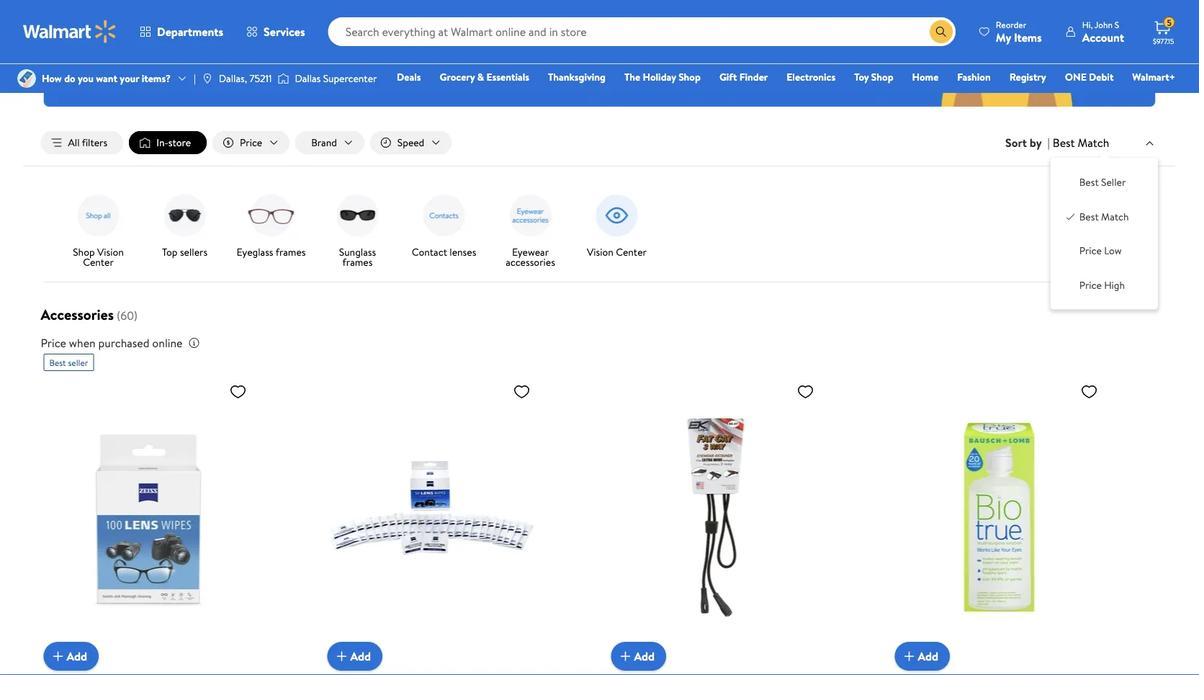 Task type: locate. For each thing, give the bounding box(es) containing it.
add button for zeiss gentle and thorough cleaning eyeglass lens cleaner wipes, 100 count image
[[44, 642, 99, 671]]

best match
[[1054, 135, 1110, 151], [1080, 210, 1130, 224]]

lenses
[[450, 245, 477, 259]]

2 add button from the left
[[328, 642, 383, 671]]

brand button
[[296, 131, 365, 154]]

shop vision center image
[[72, 190, 124, 241]]

price left high
[[1080, 278, 1103, 292]]

john
[[1095, 18, 1113, 31]]

shop vision center
[[73, 245, 124, 269]]

|
[[194, 71, 196, 85], [1048, 135, 1051, 151]]

price inside dropdown button
[[240, 135, 262, 150]]

0 vertical spatial &
[[618, 33, 627, 51]]

walmart vision center. shop eyewear and more. image
[[44, 0, 1156, 106]]

deals
[[397, 70, 421, 84]]

add to favorites list, zeiss gentle and thorough cleaning eyeglass lens cleaner wipes, 50 count image
[[513, 383, 531, 401]]

dallas supercenter
[[295, 71, 377, 85]]

match up best seller
[[1078, 135, 1110, 151]]

add to cart image for zeiss gentle and thorough cleaning eyeglass lens cleaner wipes, 50 count image
[[333, 648, 351, 665]]

add for add to cart icon related to ek usa 3 way wide temple image
[[635, 649, 655, 664]]

1 horizontal spatial  image
[[202, 73, 213, 84]]

frames right eyeglass at the top of page
[[276, 245, 306, 259]]

vision center
[[587, 245, 647, 259]]

shop right the holiday
[[679, 70, 701, 84]]

1 vertical spatial |
[[1048, 135, 1051, 151]]

1 horizontal spatial add to cart image
[[333, 648, 351, 665]]

 image for how do you want your items?
[[17, 69, 36, 88]]

sunglass frames
[[339, 245, 376, 269]]

the holiday shop link
[[618, 69, 708, 85]]

registry
[[1010, 70, 1047, 84]]

& left "more."
[[618, 33, 627, 51]]

 image
[[17, 69, 36, 88], [278, 71, 289, 86], [202, 73, 213, 84]]

gift finder
[[720, 70, 768, 84]]

| right by
[[1048, 135, 1051, 151]]

want
[[96, 71, 117, 85]]

eyewear accessories link
[[493, 190, 568, 270]]

add to favorites list, biotrue multi-purpose solution, from bausch + lomb, 10 fl oz image
[[1081, 383, 1099, 401]]

4 add from the left
[[919, 649, 939, 664]]

price when purchased online
[[41, 335, 183, 351]]

| inside sort and filter section element
[[1048, 135, 1051, 151]]

match inside option group
[[1102, 210, 1130, 224]]

1 vertical spatial match
[[1102, 210, 1130, 224]]

best match inside dropdown button
[[1054, 135, 1110, 151]]

sort
[[1006, 135, 1028, 151]]

price for price low
[[1080, 244, 1103, 258]]

frames inside "link"
[[276, 245, 306, 259]]

seller
[[1102, 175, 1127, 189]]

add to cart image for biotrue multi-purpose solution, from bausch + lomb, 10 fl oz image
[[901, 648, 919, 665]]

0 horizontal spatial frames
[[276, 245, 306, 259]]

1 vertical spatial best match
[[1080, 210, 1130, 224]]

best
[[1054, 135, 1076, 151], [1080, 175, 1100, 189], [1080, 210, 1100, 224], [49, 356, 66, 369]]

frames down sunglass frames image
[[343, 255, 373, 269]]

1 horizontal spatial frames
[[343, 255, 373, 269]]

finder
[[740, 70, 768, 84]]

1 horizontal spatial |
[[1048, 135, 1051, 151]]

Search search field
[[328, 17, 956, 46]]

center inside the 'shop vision center'
[[83, 255, 114, 269]]

match down seller
[[1102, 210, 1130, 224]]

the
[[625, 70, 641, 84]]

2 add to cart image from the left
[[901, 648, 919, 665]]

frames
[[276, 245, 306, 259], [343, 255, 373, 269]]

one debit link
[[1059, 69, 1121, 85]]

0 vertical spatial match
[[1078, 135, 1110, 151]]

top sellers link
[[147, 190, 222, 260]]

 image left the dallas,
[[202, 73, 213, 84]]

1 add button from the left
[[44, 642, 99, 671]]

match inside dropdown button
[[1078, 135, 1110, 151]]

add
[[67, 649, 87, 664], [351, 649, 371, 664], [635, 649, 655, 664], [919, 649, 939, 664]]

eyewear
[[512, 245, 549, 259]]

best match right best match option
[[1080, 210, 1130, 224]]

center up the holiday shop link
[[644, 1, 714, 33]]

one
[[1066, 70, 1087, 84]]

price
[[240, 135, 262, 150], [1080, 244, 1103, 258], [1080, 278, 1103, 292], [41, 335, 66, 351]]

contact lenses
[[412, 245, 477, 259]]

in-
[[157, 135, 168, 150]]

price left low
[[1080, 244, 1103, 258]]

2 horizontal spatial  image
[[278, 71, 289, 86]]

 image left how
[[17, 69, 36, 88]]

0 vertical spatial best match
[[1054, 135, 1110, 151]]

add to cart image
[[617, 648, 635, 665], [901, 648, 919, 665]]

add to cart image for zeiss gentle and thorough cleaning eyeglass lens cleaner wipes, 100 count image
[[49, 648, 67, 665]]

2 add to cart image from the left
[[333, 648, 351, 665]]

1 add to cart image from the left
[[617, 648, 635, 665]]

add to cart image
[[49, 648, 67, 665], [333, 648, 351, 665]]

0 vertical spatial |
[[194, 71, 196, 85]]

add button
[[44, 642, 99, 671], [328, 642, 383, 671], [612, 642, 667, 671], [895, 642, 951, 671]]

 image right 75211
[[278, 71, 289, 86]]

shop left eyewear
[[538, 33, 566, 51]]

vision inside "walmart vision center shop eyewear & more."
[[576, 1, 638, 33]]

your
[[120, 71, 139, 85]]

center for walmart
[[644, 1, 714, 33]]

price up best seller
[[41, 335, 66, 351]]

best match up best seller
[[1054, 135, 1110, 151]]

eyeglass frames link
[[234, 190, 309, 260]]

0 horizontal spatial |
[[194, 71, 196, 85]]

1 horizontal spatial &
[[618, 33, 627, 51]]

1 add to cart image from the left
[[49, 648, 67, 665]]

vision
[[576, 1, 638, 33], [97, 245, 124, 259], [587, 245, 614, 259]]

0 horizontal spatial add to cart image
[[49, 648, 67, 665]]

account
[[1083, 29, 1125, 45]]

zeiss gentle and thorough cleaning eyeglass lens cleaner wipes, 100 count image
[[44, 377, 253, 659]]

price for price when purchased online
[[41, 335, 66, 351]]

shop down shop vision center image
[[73, 245, 95, 259]]

3 add from the left
[[635, 649, 655, 664]]

1 add from the left
[[67, 649, 87, 664]]

option group
[[1063, 170, 1147, 298]]

add to favorites list, zeiss gentle and thorough cleaning eyeglass lens cleaner wipes, 100 count image
[[230, 383, 247, 401]]

sunglass frames link
[[320, 190, 395, 270]]

&
[[618, 33, 627, 51], [478, 70, 484, 84]]

more.
[[630, 33, 662, 51]]

thanksgiving
[[548, 70, 606, 84]]

3 add button from the left
[[612, 642, 667, 671]]

frames inside the sunglass frames
[[343, 255, 373, 269]]

4 add button from the left
[[895, 642, 951, 671]]

& right grocery
[[478, 70, 484, 84]]

home link
[[906, 69, 946, 85]]

the holiday shop
[[625, 70, 701, 84]]

vision center link
[[580, 190, 655, 260]]

2 add from the left
[[351, 649, 371, 664]]

 image for dallas supercenter
[[278, 71, 289, 86]]

sort and filter section element
[[23, 120, 1177, 166]]

services button
[[235, 14, 317, 49]]

1 horizontal spatial add to cart image
[[901, 648, 919, 665]]

fashion link
[[952, 69, 998, 85]]

1 vertical spatial &
[[478, 70, 484, 84]]

vision inside the 'shop vision center'
[[97, 245, 124, 259]]

eyeglass frames image
[[245, 190, 297, 241]]

| left the dallas,
[[194, 71, 196, 85]]

holiday
[[643, 70, 677, 84]]

best inside 'best match' dropdown button
[[1054, 135, 1076, 151]]

center
[[644, 1, 714, 33], [616, 245, 647, 259], [83, 255, 114, 269]]

best seller
[[49, 356, 88, 369]]

eyewear accessories
[[506, 245, 556, 269]]

0 horizontal spatial add to cart image
[[617, 648, 635, 665]]

shop inside "walmart vision center shop eyewear & more."
[[538, 33, 566, 51]]

all
[[68, 135, 80, 150]]

center down shop vision center image
[[83, 255, 114, 269]]

add button for biotrue multi-purpose solution, from bausch + lomb, 10 fl oz image
[[895, 642, 951, 671]]

eyeglass
[[237, 245, 274, 259]]

0 horizontal spatial  image
[[17, 69, 36, 88]]

one debit
[[1066, 70, 1114, 84]]

walmart
[[486, 1, 571, 33]]

center inside "walmart vision center shop eyewear & more."
[[644, 1, 714, 33]]

price down dallas, 75211
[[240, 135, 262, 150]]

gift finder link
[[713, 69, 775, 85]]

center down vision center image
[[616, 245, 647, 259]]

5
[[1168, 16, 1173, 29]]



Task type: vqa. For each thing, say whether or not it's contained in the screenshot.
Now within NOW $7.97 $8.99 CANDY LAND GAME
no



Task type: describe. For each thing, give the bounding box(es) containing it.
filters
[[82, 135, 108, 150]]

vision inside "link"
[[587, 245, 614, 259]]

hi, john s account
[[1083, 18, 1125, 45]]

walmart+ link
[[1127, 69, 1183, 85]]

best seller
[[1080, 175, 1127, 189]]

walmart vision center shop eyewear & more.
[[486, 1, 714, 51]]

contact
[[412, 245, 448, 259]]

shop inside the 'shop vision center'
[[73, 245, 95, 259]]

dallas, 75211
[[219, 71, 272, 85]]

by
[[1030, 135, 1043, 151]]

electronics
[[787, 70, 836, 84]]

deals link
[[391, 69, 428, 85]]

reorder my items
[[997, 18, 1043, 45]]

legal information image
[[188, 337, 200, 349]]

vision for shop
[[97, 245, 124, 259]]

top
[[162, 245, 178, 259]]

departments button
[[128, 14, 235, 49]]

zeiss gentle and thorough cleaning eyeglass lens cleaner wipes, 50 count image
[[328, 377, 537, 659]]

brand
[[311, 135, 337, 150]]

price for price
[[240, 135, 262, 150]]

accessories (60)
[[41, 305, 138, 325]]

top sellers image
[[159, 190, 211, 241]]

speed
[[398, 135, 425, 150]]

shop vision center link
[[61, 190, 136, 270]]

option group containing best seller
[[1063, 170, 1147, 298]]

low
[[1105, 244, 1122, 258]]

all filters button
[[41, 131, 123, 154]]

add button for ek usa 3 way wide temple image
[[612, 642, 667, 671]]

high
[[1105, 278, 1126, 292]]

accessories
[[506, 255, 556, 269]]

vision center image
[[591, 190, 643, 241]]

departments
[[157, 24, 223, 40]]

toy
[[855, 70, 870, 84]]

0 horizontal spatial &
[[478, 70, 484, 84]]

do
[[64, 71, 75, 85]]

vision for walmart
[[576, 1, 638, 33]]

supercenter
[[323, 71, 377, 85]]

toy shop
[[855, 70, 894, 84]]

reorder
[[997, 18, 1027, 31]]

price low
[[1080, 244, 1122, 258]]

eyewear accessories image
[[505, 190, 557, 241]]

hi,
[[1083, 18, 1094, 31]]

 image for dallas, 75211
[[202, 73, 213, 84]]

in-store
[[157, 135, 191, 150]]

sunglass
[[339, 245, 376, 259]]

contact lenses image
[[418, 190, 470, 241]]

fashion
[[958, 70, 991, 84]]

frames for eyeglass frames
[[276, 245, 306, 259]]

center inside "link"
[[616, 245, 647, 259]]

best match button
[[1051, 133, 1159, 152]]

services
[[264, 24, 305, 40]]

& inside "walmart vision center shop eyewear & more."
[[618, 33, 627, 51]]

$977.15
[[1154, 36, 1175, 46]]

top sellers
[[162, 245, 208, 259]]

purchased
[[98, 335, 150, 351]]

items?
[[142, 71, 171, 85]]

grocery
[[440, 70, 475, 84]]

grocery & essentials
[[440, 70, 530, 84]]

how
[[42, 71, 62, 85]]

walmart image
[[23, 20, 117, 43]]

add for add to cart icon associated with biotrue multi-purpose solution, from bausch + lomb, 10 fl oz image
[[919, 649, 939, 664]]

gift
[[720, 70, 738, 84]]

debit
[[1090, 70, 1114, 84]]

seller
[[68, 356, 88, 369]]

ek usa 3 way wide temple image
[[612, 377, 821, 659]]

items
[[1015, 29, 1043, 45]]

all filters
[[68, 135, 108, 150]]

store
[[168, 135, 191, 150]]

Walmart Site-Wide search field
[[328, 17, 956, 46]]

Best Match radio
[[1066, 210, 1077, 221]]

toy shop link
[[848, 69, 901, 85]]

price for price high
[[1080, 278, 1103, 292]]

you
[[78, 71, 94, 85]]

dallas,
[[219, 71, 247, 85]]

essentials
[[487, 70, 530, 84]]

shop right toy
[[872, 70, 894, 84]]

search icon image
[[936, 26, 948, 37]]

in-store button
[[129, 131, 207, 154]]

eyewear
[[569, 33, 615, 51]]

biotrue multi-purpose solution, from bausch + lomb, 10 fl oz image
[[895, 377, 1104, 659]]

walmart+
[[1133, 70, 1176, 84]]

add to cart image for ek usa 3 way wide temple image
[[617, 648, 635, 665]]

how do you want your items?
[[42, 71, 171, 85]]

grocery & essentials link
[[434, 69, 536, 85]]

add for zeiss gentle and thorough cleaning eyeglass lens cleaner wipes, 50 count image add to cart image
[[351, 649, 371, 664]]

price button
[[213, 131, 290, 154]]

accessories
[[41, 305, 114, 325]]

contact lenses link
[[407, 190, 482, 260]]

sellers
[[180, 245, 208, 259]]

dallas
[[295, 71, 321, 85]]

online
[[152, 335, 183, 351]]

s
[[1115, 18, 1120, 31]]

my
[[997, 29, 1012, 45]]

add button for zeiss gentle and thorough cleaning eyeglass lens cleaner wipes, 50 count image
[[328, 642, 383, 671]]

sunglass frames image
[[332, 190, 384, 241]]

frames for sunglass frames
[[343, 255, 373, 269]]

center for shop
[[83, 255, 114, 269]]

registry link
[[1004, 69, 1053, 85]]

electronics link
[[781, 69, 843, 85]]

(60)
[[117, 308, 138, 324]]

thanksgiving link
[[542, 69, 613, 85]]

add for zeiss gentle and thorough cleaning eyeglass lens cleaner wipes, 100 count image's add to cart image
[[67, 649, 87, 664]]

eyeglass frames
[[237, 245, 306, 259]]

add to favorites list, ek usa 3 way wide temple image
[[797, 383, 815, 401]]

when
[[69, 335, 96, 351]]



